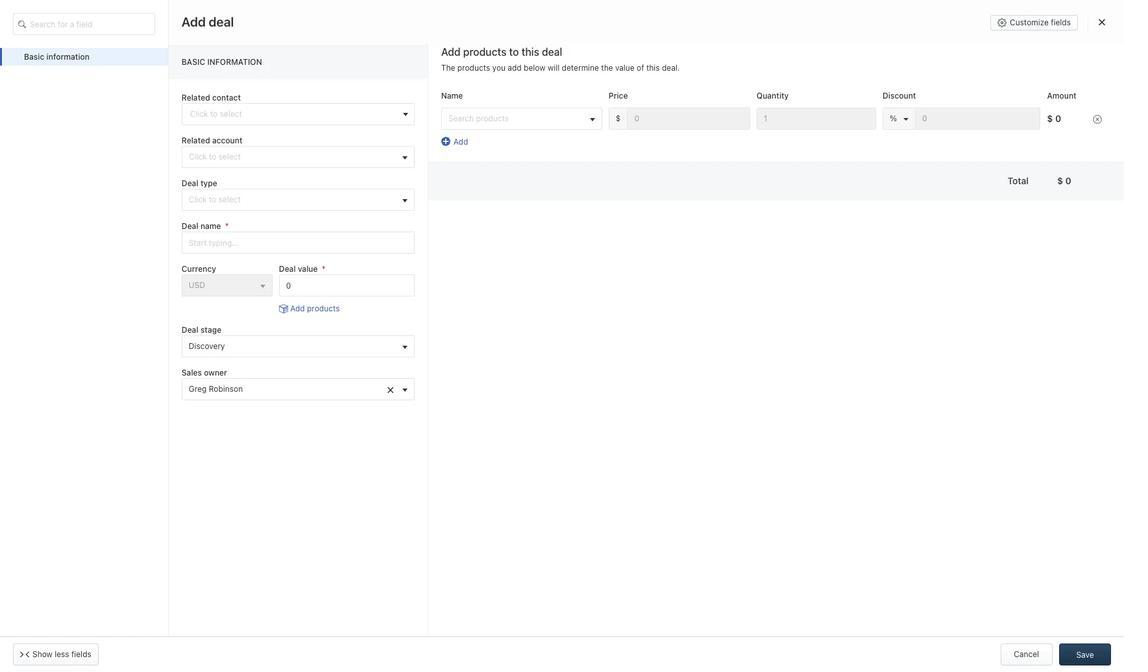 Task type: vqa. For each thing, say whether or not it's contained in the screenshot.
top Inc
yes



Task type: describe. For each thing, give the bounding box(es) containing it.
1 acme inc (sample) link from the top
[[273, 271, 343, 282]]

1 -- number field from the left
[[628, 108, 751, 130]]

2 acme inc (sample) from the top
[[273, 313, 342, 322]]

⌘
[[239, 158, 246, 168]]

container_wx8msf4aqz5i3rn1 image inside quotas and forecasting link
[[939, 189, 948, 198]]

click to select for account
[[189, 152, 241, 162]]

⌘ o
[[239, 158, 254, 168]]

your trial ends in 21 days
[[770, 38, 855, 46]]

import deals button
[[961, 150, 1033, 172]]

monthly
[[222, 312, 251, 322]]

connect your mailbox link
[[232, 6, 328, 17]]

connect your mailbox
[[232, 6, 326, 17]]

%
[[890, 113, 898, 123]]

set
[[924, 113, 937, 122]]

price
[[609, 91, 628, 100]]

name
[[441, 91, 463, 100]]

gold
[[184, 312, 202, 322]]

add
[[182, 14, 206, 29]]

the
[[441, 63, 455, 73]]

deals
[[1006, 156, 1026, 166]]

search products
[[449, 113, 509, 123]]

to inside route leads to your team link
[[620, 113, 628, 122]]

settings button
[[898, 150, 955, 172]]

container_wx8msf4aqz5i3rn1 image for settings
[[905, 157, 914, 166]]

add deal button
[[1061, 150, 1118, 172]]

and
[[980, 189, 994, 198]]

1 vertical spatial this
[[647, 63, 660, 73]]

save button
[[1060, 644, 1112, 666]]

more...
[[199, 158, 225, 168]]

add products
[[290, 304, 340, 314]]

$ left 100
[[273, 290, 280, 301]]

1 acme inc (sample) from the top
[[273, 271, 343, 281]]

forecasting
[[996, 189, 1040, 198]]

currency
[[182, 265, 216, 274]]

deal for add deal
[[1096, 156, 1112, 166]]

deal type
[[182, 179, 217, 188]]

customize
[[1011, 18, 1049, 27]]

customize fields
[[1011, 18, 1072, 27]]

import
[[979, 156, 1004, 166]]

1 for 1 note
[[289, 333, 293, 342]]

filter
[[256, 188, 274, 198]]

deal for deal name *
[[182, 222, 198, 231]]

owner
[[204, 368, 227, 378]]

select for deal type
[[219, 195, 241, 205]]

search image
[[18, 19, 31, 30]]

customize fields button
[[991, 15, 1079, 31]]

quantity
[[757, 91, 789, 100]]

closes for closes in nov
[[320, 290, 345, 299]]

ends
[[803, 38, 819, 46]]

show less fields button
[[13, 644, 99, 666]]

of
[[637, 63, 645, 73]]

related account
[[182, 136, 243, 145]]

search
[[449, 113, 474, 123]]

o
[[248, 158, 254, 168]]

deal.
[[662, 63, 680, 73]]

connect
[[232, 6, 268, 17]]

Start typing... text field
[[182, 232, 415, 254]]

up
[[939, 113, 949, 122]]

greg robinson
[[189, 384, 243, 394]]

13
[[188, 158, 196, 168]]

owners
[[365, 188, 392, 198]]

21
[[829, 38, 837, 46]]

setup
[[128, 75, 155, 86]]

Search for a field text field
[[13, 13, 155, 35]]

create
[[753, 113, 779, 122]]

click to select button for related account
[[182, 146, 415, 168]]

container_wx8msf4aqz5i3rn1 image for 1
[[277, 333, 286, 342]]

add for add products
[[290, 304, 305, 314]]

click to select button for deal type
[[182, 189, 415, 211]]

your for your trial ends in 21 days
[[770, 38, 785, 46]]

1 horizontal spatial basic information
[[182, 57, 262, 67]]

you
[[493, 63, 506, 73]]

invite your team
[[428, 113, 488, 122]]

0 horizontal spatial basic
[[24, 52, 44, 62]]

jan
[[155, 290, 168, 299]]

value inside add products to this deal the products you add below will determine the value of this deal.
[[616, 63, 635, 73]]

invite your team link
[[379, 101, 512, 134]]

quotas and forecasting
[[951, 189, 1040, 198]]

determine
[[562, 63, 599, 73]]

route leads to your team link
[[525, 101, 691, 134]]

(sample) down $ 100
[[253, 312, 286, 322]]

closes in jan
[[119, 290, 168, 299]]

closes for closes in jan
[[119, 290, 144, 299]]

0 vertical spatial $ 0
[[1048, 113, 1062, 124]]

discovery
[[189, 341, 225, 351]]

deal for deal type
[[182, 179, 198, 188]]

explore plans
[[879, 37, 930, 47]]

in for closes in nov
[[347, 290, 353, 299]]

cancel
[[1015, 650, 1040, 660]]

guide
[[158, 75, 184, 86]]

related contact
[[182, 93, 241, 102]]

freshworks switcher image
[[14, 653, 27, 666]]

deal
[[209, 14, 234, 29]]

set up your sales pipeline
[[924, 113, 1021, 122]]

dialog containing add deal
[[0, 0, 1125, 673]]

* for deal name *
[[225, 222, 229, 231]]

sales inside the create sales sequence link
[[781, 113, 800, 122]]

deal for all deal owners
[[347, 188, 363, 198]]

Enter value number field
[[279, 275, 415, 297]]

deal value *
[[279, 265, 326, 274]]

(sample) up the note
[[309, 313, 342, 322]]

1 vertical spatial $ 0
[[1058, 176, 1072, 187]]

$ down add deal button
[[1058, 176, 1064, 187]]

2 -- number field from the left
[[757, 108, 877, 130]]

quotas and forecasting link
[[939, 182, 1053, 205]]

close image
[[1100, 18, 1106, 26]]

deal inside add products to this deal the products you add below will determine the value of this deal.
[[542, 46, 563, 58]]

trial
[[787, 38, 800, 46]]

related for related contact
[[182, 93, 210, 102]]

amount
[[1048, 91, 1077, 100]]

contact
[[212, 93, 241, 102]]

below
[[524, 63, 546, 73]]

explore plans link
[[872, 35, 937, 50]]

* for deal value *
[[322, 265, 326, 274]]

13 more...
[[188, 158, 225, 168]]

add deal
[[182, 14, 234, 29]]

your for your freshsales setup guide
[[51, 75, 73, 86]]

1 note
[[289, 333, 312, 342]]

pipeline
[[991, 113, 1021, 122]]



Task type: locate. For each thing, give the bounding box(es) containing it.
1 horizontal spatial information
[[207, 57, 262, 67]]

1 inside button
[[250, 188, 254, 198]]

1 horizontal spatial sales
[[970, 113, 989, 122]]

sales right create
[[781, 113, 800, 122]]

1 vertical spatial inc
[[296, 313, 307, 322]]

your
[[770, 38, 785, 46], [51, 75, 73, 86]]

create sales sequence link
[[704, 101, 862, 134]]

closes in nov
[[320, 290, 370, 299]]

deal down gold
[[182, 325, 198, 335]]

click to select for type
[[189, 195, 241, 205]]

acme inc (sample) up 100
[[273, 271, 343, 281]]

$ down price
[[616, 113, 621, 123]]

-- number field down deal.
[[628, 108, 751, 130]]

1 vertical spatial 0
[[1066, 176, 1072, 187]]

acme inc (sample) link up the note
[[273, 313, 342, 322]]

2 acme inc (sample) link from the top
[[273, 313, 342, 322]]

0 horizontal spatial sales
[[781, 113, 800, 122]]

select up name
[[219, 195, 241, 205]]

1 team from the left
[[470, 113, 488, 122]]

your freshsales setup guide
[[51, 75, 184, 86]]

click to select down type
[[189, 195, 241, 205]]

settings
[[917, 156, 949, 166]]

value down start typing... text box
[[298, 265, 318, 274]]

2 horizontal spatial deal
[[1096, 156, 1112, 166]]

fields right customize
[[1052, 18, 1072, 27]]

products left "you"
[[458, 63, 490, 73]]

information
[[46, 52, 90, 62], [207, 57, 262, 67]]

value left of
[[616, 63, 635, 73]]

1 horizontal spatial this
[[647, 63, 660, 73]]

0 horizontal spatial value
[[298, 265, 318, 274]]

0 vertical spatial container_wx8msf4aqz5i3rn1 image
[[905, 157, 914, 166]]

0 vertical spatial inc
[[297, 271, 308, 281]]

information down search for a field text box
[[46, 52, 90, 62]]

0 vertical spatial your
[[770, 38, 785, 46]]

1 vertical spatial value
[[298, 265, 318, 274]]

account
[[212, 136, 243, 145]]

0 horizontal spatial fields
[[71, 650, 91, 660]]

leads
[[598, 113, 618, 122]]

sales inside set up your sales pipeline link
[[970, 113, 989, 122]]

to inside add products to this deal the products you add below will determine the value of this deal.
[[509, 46, 519, 58]]

1 closes from the left
[[119, 290, 144, 299]]

products for add products
[[307, 304, 340, 314]]

to right leads
[[620, 113, 628, 122]]

1 click to select from the top
[[189, 152, 241, 162]]

explore
[[879, 37, 908, 47]]

2 click from the top
[[189, 195, 207, 205]]

2 related from the top
[[182, 136, 210, 145]]

0 vertical spatial 0
[[1056, 113, 1062, 124]]

in for closes in jan
[[146, 290, 153, 299]]

basic information down search for a field text box
[[24, 52, 90, 62]]

fields right less
[[71, 650, 91, 660]]

0 horizontal spatial this
[[522, 46, 540, 58]]

deal up 'will'
[[542, 46, 563, 58]]

1 vertical spatial acme inc (sample)
[[273, 313, 342, 322]]

1 vertical spatial deal
[[1096, 156, 1112, 166]]

1 vertical spatial click to select button
[[182, 189, 415, 211]]

1 vertical spatial click
[[189, 195, 207, 205]]

Search field
[[1055, 182, 1120, 205]]

total
[[1008, 176, 1029, 187]]

×
[[387, 382, 395, 397]]

1 vertical spatial fields
[[71, 650, 91, 660]]

1 for 1 filter applied
[[250, 188, 254, 198]]

3 -- number field from the left
[[916, 108, 1041, 130]]

related up the 13
[[182, 136, 210, 145]]

1 horizontal spatial closes
[[320, 290, 345, 299]]

products up "you"
[[463, 46, 507, 58]]

0 horizontal spatial 0
[[1056, 113, 1062, 124]]

0 horizontal spatial -- number field
[[628, 108, 751, 130]]

1 horizontal spatial basic
[[182, 57, 205, 67]]

2 click to select from the top
[[189, 195, 241, 205]]

1 vertical spatial 1
[[289, 333, 293, 342]]

1 container_wx8msf4aqz5i3rn1 image from the left
[[236, 189, 245, 198]]

-- number field up import
[[916, 108, 1041, 130]]

crm - gold plan monthly (sample)
[[159, 312, 286, 322]]

$ 0 down add deal button
[[1058, 176, 1072, 187]]

1 horizontal spatial 0
[[1066, 176, 1072, 187]]

0 horizontal spatial information
[[46, 52, 90, 62]]

acme inc (sample) up the note
[[273, 313, 342, 322]]

plan
[[204, 312, 219, 322]]

1 horizontal spatial -- number field
[[757, 108, 877, 130]]

add inside add products to this deal the products you add below will determine the value of this deal.
[[441, 46, 461, 58]]

your left mailbox
[[271, 6, 290, 17]]

all deal owners button
[[312, 182, 400, 205]]

1 filter applied
[[250, 188, 304, 198]]

acme inc (sample) link
[[273, 271, 343, 282], [273, 313, 342, 322]]

create sales sequence
[[753, 113, 839, 122]]

container_wx8msf4aqz5i3rn1 image
[[236, 189, 245, 198], [939, 189, 948, 198]]

2 horizontal spatial in
[[821, 38, 827, 46]]

your down "basic information" link
[[51, 75, 73, 86]]

basic down search icon
[[24, 52, 44, 62]]

import deals group
[[961, 150, 1055, 172]]

in left 21 at the right of page
[[821, 38, 827, 46]]

% button
[[890, 113, 909, 123]]

related for related account
[[182, 136, 210, 145]]

add up search field
[[1079, 156, 1094, 166]]

sales owner
[[182, 368, 227, 378]]

0 down amount
[[1056, 113, 1062, 124]]

0 vertical spatial acme inc (sample)
[[273, 271, 343, 281]]

acme inc (sample)
[[273, 271, 343, 281], [273, 313, 342, 322]]

0 horizontal spatial deal
[[347, 188, 363, 198]]

deal right all
[[347, 188, 363, 198]]

select for related account
[[219, 152, 241, 162]]

this
[[522, 46, 540, 58], [647, 63, 660, 73]]

products inside button
[[476, 113, 509, 123]]

1 sales from the left
[[781, 113, 800, 122]]

import deals
[[979, 156, 1026, 166]]

1 vertical spatial click to select
[[189, 195, 241, 205]]

show
[[32, 650, 53, 660]]

to up add
[[509, 46, 519, 58]]

send email image
[[996, 37, 1005, 48]]

fields
[[1052, 18, 1072, 27], [71, 650, 91, 660]]

your inside set up your sales pipeline link
[[951, 113, 968, 122]]

type
[[201, 179, 217, 188]]

1 horizontal spatial your
[[770, 38, 785, 46]]

container_wx8msf4aqz5i3rn1 image
[[905, 157, 914, 166], [277, 333, 286, 342]]

save
[[1077, 651, 1095, 660]]

None search field
[[13, 13, 155, 35]]

1 horizontal spatial team
[[649, 113, 668, 122]]

1 acme from the top
[[273, 271, 295, 281]]

route leads to your team
[[574, 113, 668, 122]]

0 vertical spatial click to select
[[189, 152, 241, 162]]

your inside invite your team link
[[451, 113, 467, 122]]

invite
[[428, 113, 449, 122]]

your inside route leads to your team link
[[630, 113, 647, 122]]

route
[[574, 113, 596, 122]]

plans
[[910, 37, 930, 47]]

add inside add deal button
[[1079, 156, 1094, 166]]

0 horizontal spatial team
[[470, 113, 488, 122]]

1 vertical spatial *
[[322, 265, 326, 274]]

click down related account
[[189, 152, 207, 162]]

basic information up contact at the left
[[182, 57, 262, 67]]

add for add products to this deal the products you add below will determine the value of this deal.
[[441, 46, 461, 58]]

select down "account"
[[219, 152, 241, 162]]

0 horizontal spatial basic information
[[24, 52, 90, 62]]

1 click from the top
[[189, 152, 207, 162]]

deal left name
[[182, 222, 198, 231]]

closes
[[119, 290, 144, 299], [320, 290, 345, 299]]

phone element
[[8, 617, 34, 643]]

this right of
[[647, 63, 660, 73]]

1 horizontal spatial fields
[[1052, 18, 1072, 27]]

sales left the "pipeline"
[[970, 113, 989, 122]]

search products button
[[441, 108, 603, 130]]

deal up $ 100
[[279, 265, 296, 274]]

2 container_wx8msf4aqz5i3rn1 image from the left
[[939, 189, 948, 198]]

1 vertical spatial related
[[182, 136, 210, 145]]

basic
[[24, 52, 44, 62], [182, 57, 205, 67]]

add
[[508, 63, 522, 73]]

to down type
[[209, 195, 217, 205]]

your right up
[[951, 113, 968, 122]]

products inside 'link'
[[307, 304, 340, 314]]

click for related
[[189, 152, 207, 162]]

click down deal type
[[189, 195, 207, 205]]

1 horizontal spatial in
[[347, 290, 353, 299]]

2 horizontal spatial -- number field
[[916, 108, 1041, 130]]

deal up search field
[[1096, 156, 1112, 166]]

your right leads
[[630, 113, 647, 122]]

freshsales
[[75, 75, 126, 86]]

closes up add products
[[320, 290, 345, 299]]

1 left the note
[[289, 333, 293, 342]]

2 team from the left
[[649, 113, 668, 122]]

0 vertical spatial this
[[522, 46, 540, 58]]

$ 0 down amount
[[1048, 113, 1062, 124]]

name
[[201, 222, 221, 231]]

inc up 100
[[297, 271, 308, 281]]

1 horizontal spatial value
[[616, 63, 635, 73]]

1 filter applied button
[[228, 182, 312, 205]]

acme down $ 100
[[273, 313, 294, 322]]

products for search products
[[476, 113, 509, 123]]

add
[[441, 46, 461, 58], [454, 137, 468, 147], [1079, 156, 1094, 166], [290, 304, 305, 314]]

1 click to select button from the top
[[182, 146, 415, 168]]

discovery button
[[182, 336, 415, 358]]

acme up $ 100
[[273, 271, 295, 281]]

2 inc from the top
[[296, 313, 307, 322]]

2 click to select button from the top
[[182, 189, 415, 211]]

0 horizontal spatial *
[[225, 222, 229, 231]]

1 horizontal spatial *
[[322, 265, 326, 274]]

0 vertical spatial click
[[189, 152, 207, 162]]

Click to select search field
[[182, 103, 415, 125]]

2 vertical spatial deal
[[347, 188, 363, 198]]

your right invite
[[451, 113, 467, 122]]

container_wx8msf4aqz5i3rn1 image left 1 note
[[277, 333, 286, 342]]

2 sales from the left
[[970, 113, 989, 122]]

0 vertical spatial deal
[[542, 46, 563, 58]]

1 vertical spatial select
[[219, 195, 241, 205]]

add deal
[[1079, 156, 1112, 166]]

deal for deal stage
[[182, 325, 198, 335]]

$ down amount
[[1048, 113, 1054, 124]]

inc up 1 note
[[296, 313, 307, 322]]

note
[[296, 333, 312, 342]]

-
[[179, 312, 182, 322]]

dialog
[[0, 0, 1125, 673]]

0 vertical spatial acme inc (sample) link
[[273, 271, 343, 282]]

deal for deal value *
[[279, 265, 296, 274]]

click to select button
[[182, 146, 415, 168], [182, 189, 415, 211]]

0 vertical spatial fields
[[1052, 18, 1072, 27]]

days
[[839, 38, 855, 46]]

this up below
[[522, 46, 540, 58]]

1 vertical spatial your
[[51, 75, 73, 86]]

0 vertical spatial acme
[[273, 271, 295, 281]]

1 related from the top
[[182, 93, 210, 102]]

add inside add products 'link'
[[290, 304, 305, 314]]

add for add deal
[[1079, 156, 1094, 166]]

acme inc (sample) link up 100
[[273, 271, 343, 282]]

0 vertical spatial value
[[616, 63, 635, 73]]

set up your sales pipeline link
[[875, 101, 1044, 134]]

* up enter value 'number field'
[[322, 265, 326, 274]]

1 vertical spatial container_wx8msf4aqz5i3rn1 image
[[277, 333, 286, 342]]

less
[[55, 650, 69, 660]]

products down closes in nov at the top left of page
[[307, 304, 340, 314]]

mailbox
[[292, 6, 326, 17]]

container_wx8msf4aqz5i3rn1 image inside '1 filter applied' button
[[236, 189, 245, 198]]

$
[[1048, 113, 1054, 124], [616, 113, 621, 123], [1058, 176, 1064, 187], [273, 290, 280, 301]]

1 vertical spatial acme
[[273, 313, 294, 322]]

1 horizontal spatial 1
[[289, 333, 293, 342]]

sequence
[[802, 113, 839, 122]]

container_wx8msf4aqz5i3rn1 image inside settings popup button
[[905, 157, 914, 166]]

stage
[[201, 325, 222, 335]]

2 closes from the left
[[320, 290, 345, 299]]

show less fields
[[32, 650, 91, 660]]

to down related account
[[209, 152, 217, 162]]

1 select from the top
[[219, 152, 241, 162]]

1 inc from the top
[[297, 271, 308, 281]]

closes left jan
[[119, 290, 144, 299]]

phone image
[[14, 623, 27, 636]]

greg
[[189, 384, 207, 394]]

0 vertical spatial 1
[[250, 188, 254, 198]]

Search your CRM... text field
[[57, 32, 187, 54]]

0 vertical spatial select
[[219, 152, 241, 162]]

deal left type
[[182, 179, 198, 188]]

100
[[283, 290, 300, 301]]

0 horizontal spatial container_wx8msf4aqz5i3rn1 image
[[277, 333, 286, 342]]

crm
[[159, 312, 176, 322]]

information up contact at the left
[[207, 57, 262, 67]]

products right search
[[476, 113, 509, 123]]

0 vertical spatial *
[[225, 222, 229, 231]]

(sample) up closes in nov at the top left of page
[[310, 271, 343, 281]]

will
[[548, 63, 560, 73]]

1 vertical spatial acme inc (sample) link
[[273, 313, 342, 322]]

in left nov
[[347, 290, 353, 299]]

container_wx8msf4aqz5i3rn1 image left quotas
[[939, 189, 948, 198]]

0 down add deal button
[[1066, 176, 1072, 187]]

container_wx8msf4aqz5i3rn1 image left settings
[[905, 157, 914, 166]]

0 horizontal spatial your
[[51, 75, 73, 86]]

in left jan
[[146, 290, 153, 299]]

1 horizontal spatial container_wx8msf4aqz5i3rn1 image
[[939, 189, 948, 198]]

sales
[[182, 368, 202, 378]]

add up the
[[441, 46, 461, 58]]

0 vertical spatial click to select button
[[182, 146, 415, 168]]

add for add
[[454, 137, 468, 147]]

* right name
[[225, 222, 229, 231]]

-- number field down quantity
[[757, 108, 877, 130]]

click
[[189, 152, 207, 162], [189, 195, 207, 205]]

products for add products to this deal the products you add below will determine the value of this deal.
[[463, 46, 507, 58]]

your left trial
[[770, 38, 785, 46]]

1 horizontal spatial deal
[[542, 46, 563, 58]]

2 select from the top
[[219, 195, 241, 205]]

related
[[182, 93, 210, 102], [182, 136, 210, 145]]

click for deal
[[189, 195, 207, 205]]

0 horizontal spatial 1
[[250, 188, 254, 198]]

basic information
[[24, 52, 90, 62], [182, 57, 262, 67]]

your
[[271, 6, 290, 17], [451, 113, 467, 122], [630, 113, 647, 122], [951, 113, 968, 122]]

add down 100
[[290, 304, 305, 314]]

quotas
[[951, 189, 978, 198]]

usd button
[[182, 275, 273, 297]]

0 vertical spatial related
[[182, 93, 210, 102]]

1 left filter
[[250, 188, 254, 198]]

$ 100
[[273, 290, 300, 301]]

2 acme from the top
[[273, 313, 294, 322]]

basic up guide
[[182, 57, 205, 67]]

1 horizontal spatial container_wx8msf4aqz5i3rn1 image
[[905, 157, 914, 166]]

click to select down related account
[[189, 152, 241, 162]]

add down search
[[454, 137, 468, 147]]

0 horizontal spatial container_wx8msf4aqz5i3rn1 image
[[236, 189, 245, 198]]

related down guide
[[182, 93, 210, 102]]

basic information link
[[0, 48, 168, 66]]

container_wx8msf4aqz5i3rn1 image left filter
[[236, 189, 245, 198]]

0 horizontal spatial in
[[146, 290, 153, 299]]

0 horizontal spatial closes
[[119, 290, 144, 299]]

deal
[[542, 46, 563, 58], [1096, 156, 1112, 166], [347, 188, 363, 198]]

cancel button
[[1001, 644, 1053, 666]]

-- number field
[[628, 108, 751, 130], [757, 108, 877, 130], [916, 108, 1041, 130]]



